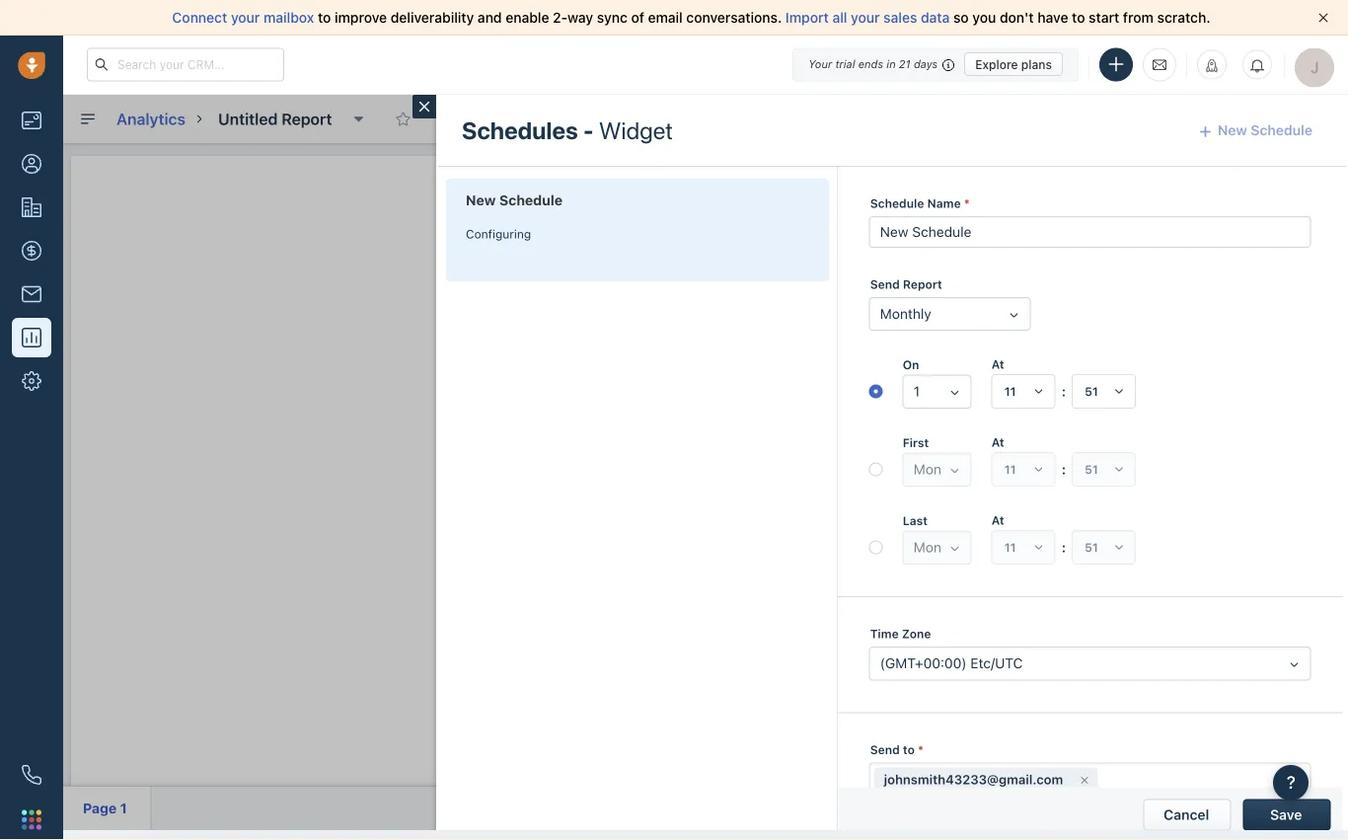 Task type: describe. For each thing, give the bounding box(es) containing it.
phone element
[[12, 755, 51, 795]]

of
[[631, 9, 645, 26]]

plans
[[1022, 57, 1053, 71]]

sales
[[884, 9, 918, 26]]

deliverability
[[391, 9, 474, 26]]

improve
[[335, 9, 387, 26]]

days
[[914, 58, 938, 71]]

scratch.
[[1158, 9, 1211, 26]]

import all your sales data link
[[786, 9, 954, 26]]

so
[[954, 9, 969, 26]]

ends
[[859, 58, 884, 71]]

and
[[478, 9, 502, 26]]

from
[[1124, 9, 1154, 26]]

your
[[809, 58, 833, 71]]

2 your from the left
[[851, 9, 880, 26]]

2-
[[553, 9, 568, 26]]

21
[[899, 58, 911, 71]]

explore
[[976, 57, 1019, 71]]

1 your from the left
[[231, 9, 260, 26]]

don't
[[1000, 9, 1034, 26]]

mailbox
[[264, 9, 314, 26]]

conversations.
[[687, 9, 782, 26]]

phone image
[[22, 765, 41, 785]]

have
[[1038, 9, 1069, 26]]

connect
[[172, 9, 227, 26]]



Task type: vqa. For each thing, say whether or not it's contained in the screenshot.
The Email
yes



Task type: locate. For each thing, give the bounding box(es) containing it.
0 horizontal spatial to
[[318, 9, 331, 26]]

import
[[786, 9, 829, 26]]

send email image
[[1153, 57, 1167, 73]]

data
[[921, 9, 950, 26]]

explore plans link
[[965, 52, 1063, 76]]

what's new image
[[1206, 59, 1219, 73]]

your trial ends in 21 days
[[809, 58, 938, 71]]

close image
[[1319, 13, 1329, 23]]

sync
[[597, 9, 628, 26]]

Search your CRM... text field
[[87, 48, 284, 81]]

1 to from the left
[[318, 9, 331, 26]]

to
[[318, 9, 331, 26], [1072, 9, 1086, 26]]

you
[[973, 9, 997, 26]]

in
[[887, 58, 896, 71]]

way
[[568, 9, 594, 26]]

2 to from the left
[[1072, 9, 1086, 26]]

start
[[1089, 9, 1120, 26]]

your left mailbox
[[231, 9, 260, 26]]

trial
[[836, 58, 856, 71]]

to right mailbox
[[318, 9, 331, 26]]

freshworks switcher image
[[22, 810, 41, 830]]

your
[[231, 9, 260, 26], [851, 9, 880, 26]]

all
[[833, 9, 848, 26]]

connect your mailbox to improve deliverability and enable 2-way sync of email conversations. import all your sales data so you don't have to start from scratch.
[[172, 9, 1211, 26]]

your right the all
[[851, 9, 880, 26]]

email
[[648, 9, 683, 26]]

explore plans
[[976, 57, 1053, 71]]

0 horizontal spatial your
[[231, 9, 260, 26]]

enable
[[506, 9, 549, 26]]

to left start
[[1072, 9, 1086, 26]]

1 horizontal spatial your
[[851, 9, 880, 26]]

1 horizontal spatial to
[[1072, 9, 1086, 26]]

connect your mailbox link
[[172, 9, 318, 26]]



